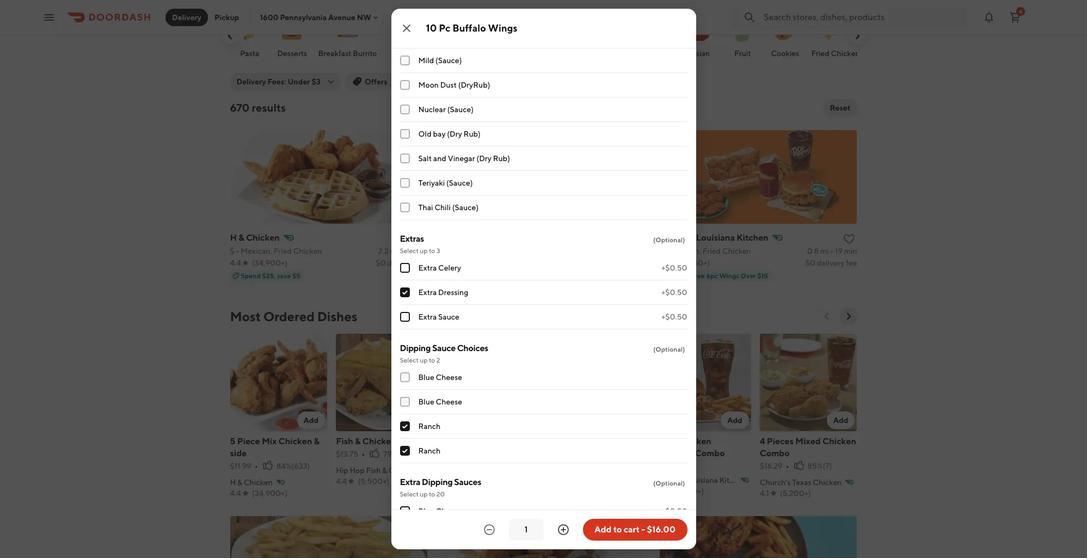 Task type: vqa. For each thing, say whether or not it's contained in the screenshot.
$13.89
yes



Task type: locate. For each thing, give the bounding box(es) containing it.
buffalo inside dialog
[[453, 22, 486, 34]]

$25,
[[262, 272, 276, 280]]

None checkbox
[[400, 288, 410, 297], [400, 312, 410, 322], [400, 506, 410, 516], [400, 288, 410, 297], [400, 312, 410, 322], [400, 506, 410, 516]]

2 blue from the top
[[419, 398, 434, 406]]

nuclear (sauce)
[[419, 105, 474, 114]]

ranch right ranch checkbox
[[419, 422, 441, 431]]

avenue
[[328, 13, 356, 22]]

1 vertical spatial 4.4
[[336, 477, 347, 486]]

(5,200+)
[[780, 489, 811, 498]]

1 $​0 delivery fee from the left
[[376, 259, 428, 267]]

Nuclear (Sauce) checkbox
[[400, 105, 410, 114]]

under
[[288, 77, 310, 86]]

fee down 0.8 mi • 19 min
[[846, 259, 857, 267]]

0 vertical spatial 4
[[1019, 8, 1023, 14]]

thai inside group
[[419, 203, 433, 212]]

2 horizontal spatial combo
[[760, 448, 790, 458]]

670 results
[[230, 101, 286, 114]]

2 blue cheese from the top
[[419, 398, 462, 406]]

cheese
[[436, 373, 462, 382], [436, 398, 462, 406], [436, 507, 462, 516]]

$ for popeyes louisiana kitchen
[[660, 247, 664, 255]]

to left 3
[[429, 247, 435, 255]]

2 vertical spatial select
[[400, 490, 419, 498]]

0 vertical spatial blue
[[419, 373, 434, 382]]

2 vertical spatial (dry
[[477, 154, 492, 163]]

4.4 up spend
[[230, 259, 241, 267]]

2 vertical spatial 4.4
[[230, 489, 241, 498]]

thai right korean
[[608, 49, 623, 58]]

extra sauce
[[419, 313, 460, 321]]

to left cart
[[614, 524, 622, 535]]

1 vertical spatial popeyes
[[654, 476, 684, 484]]

over inside button
[[447, 77, 465, 86]]

2 vertical spatial 4.5
[[442, 489, 453, 498]]

thai for thai chili (sauce)
[[419, 203, 433, 212]]

0 horizontal spatial pickup
[[215, 13, 239, 22]]

$​0 down 2.2
[[376, 259, 386, 267]]

h & chicken up the mexican,
[[230, 233, 280, 243]]

$14.55 •
[[442, 462, 472, 470]]

notification bell image
[[983, 11, 996, 24]]

mi right 2.2
[[390, 247, 399, 255]]

2 ranch from the top
[[419, 447, 441, 455]]

$11.99
[[230, 462, 252, 470]]

1 horizontal spatial $
[[660, 247, 664, 255]]

1 vertical spatial (optional)
[[653, 345, 685, 353]]

nuggets
[[497, 436, 532, 446]]

popeyes down $13.89
[[654, 476, 684, 484]]

0 vertical spatial kitchen
[[737, 233, 769, 243]]

chicken
[[474, 49, 503, 58], [831, 49, 860, 58], [246, 233, 280, 243], [293, 247, 322, 255], [723, 247, 751, 255], [279, 436, 312, 446], [363, 436, 396, 446], [678, 436, 712, 446], [823, 436, 857, 446], [389, 466, 418, 475], [244, 478, 273, 487], [813, 478, 842, 487]]

4.1 for spicy chicken sandwich combo
[[654, 487, 663, 495]]

2 select from the top
[[400, 356, 419, 364]]

1 horizontal spatial 4
[[1019, 8, 1023, 14]]

fil- up $14.55 •
[[470, 436, 481, 446]]

2 vertical spatial cheese
[[436, 507, 462, 516]]

fried for popeyes louisiana kitchen
[[703, 247, 721, 255]]

2.2 mi • 27 min
[[378, 247, 428, 255]]

+$0.50 inside extra dipping sauces group
[[662, 507, 688, 516]]

salt and vinegar (dry rub)
[[419, 154, 510, 163]]

rub) right vinegar at the left of the page
[[493, 154, 510, 163]]

select inside dipping sauce choices select up to 2
[[400, 356, 419, 364]]

mi for kitchen
[[821, 247, 829, 255]]

open menu image
[[42, 11, 56, 24]]

most
[[230, 309, 261, 324]]

3 +$0.50 from the top
[[662, 313, 688, 321]]

(7,500+)
[[680, 259, 710, 267], [674, 487, 704, 495]]

select for extra dipping sauces
[[400, 490, 419, 498]]

1 vertical spatial dipping
[[422, 477, 453, 487]]

1 horizontal spatial wings
[[603, 436, 629, 446]]

2 vertical spatial (optional)
[[653, 479, 685, 487]]

4.1 for 4 pieces mixed chicken combo
[[760, 489, 769, 498]]

pickup button down mild
[[398, 73, 436, 90]]

&
[[239, 233, 244, 243], [314, 436, 320, 446], [355, 436, 361, 446], [382, 466, 387, 475], [237, 478, 242, 487]]

0 horizontal spatial 10 pc buffalo wings
[[426, 22, 518, 34]]

rub) right pepper
[[487, 7, 505, 16]]

• left "19"
[[831, 247, 834, 255]]

(sauce) for mild (sauce)
[[436, 56, 462, 65]]

extra down 3
[[419, 264, 437, 272]]

fil- inside chick-fil-a® nuggets meal
[[470, 436, 481, 446]]

pickup for 'pickup' button to the top
[[215, 13, 239, 22]]

nuclear
[[419, 105, 446, 114]]

dipping sauce choices select up to 2
[[400, 343, 488, 364]]

extra down extra dressing
[[419, 313, 437, 321]]

(dry right bay
[[447, 130, 462, 138]]

1 horizontal spatial $​0
[[806, 259, 816, 267]]

4 for 4
[[1019, 8, 1023, 14]]

3 blue from the top
[[419, 507, 434, 516]]

popeyes louisiana kitchen
[[660, 233, 769, 243], [654, 476, 747, 484]]

10
[[426, 22, 437, 34], [548, 436, 558, 446]]

fil- inside chick-fil-a 4.5
[[466, 478, 475, 487]]

4.4 for fish & chicken combo
[[336, 477, 347, 486]]

old
[[419, 130, 432, 138]]

delivery fees: under $3
[[237, 77, 321, 86]]

0 horizontal spatial over
[[447, 77, 465, 86]]

to inside extras select up to 3
[[429, 247, 435, 255]]

dressing
[[438, 288, 469, 297]]

4 +$0.50 from the top
[[662, 507, 688, 516]]

kitchen for (7,500+)
[[720, 476, 747, 484]]

1 vertical spatial 10 pc buffalo wings
[[548, 436, 629, 446]]

0 horizontal spatial 10
[[426, 22, 437, 34]]

1 horizontal spatial pc
[[560, 436, 570, 446]]

0 vertical spatial blue cheese
[[419, 373, 462, 382]]

76%(134)
[[491, 462, 522, 470]]

louisiana
[[696, 233, 735, 243], [685, 476, 718, 484]]

• up sauces
[[469, 462, 472, 470]]

(dryrub)
[[458, 81, 490, 89]]

0 vertical spatial (dry
[[471, 7, 486, 16]]

fil- for a®
[[470, 436, 481, 446]]

1 h & chicken from the top
[[230, 233, 280, 243]]

mango habanero (sauce)
[[419, 32, 507, 40]]

offers button
[[345, 73, 394, 90]]

(sauce)
[[480, 32, 507, 40], [436, 56, 462, 65], [447, 105, 474, 114], [447, 179, 473, 187], [452, 203, 479, 212]]

2 (optional) from the top
[[653, 345, 685, 353]]

$13.75 •
[[336, 450, 365, 458]]

0 horizontal spatial thai
[[419, 203, 433, 212]]

0 vertical spatial fil-
[[470, 436, 481, 446]]

up
[[420, 247, 428, 255], [420, 356, 428, 364], [420, 490, 428, 498]]

0 vertical spatial buffalo
[[453, 22, 486, 34]]

1 blue from the top
[[419, 373, 434, 382]]

mango
[[419, 32, 443, 40]]

4
[[1019, 8, 1023, 14], [760, 436, 765, 446]]

0 vertical spatial 10 pc buffalo wings
[[426, 22, 518, 34]]

pickup button up previous button of carousel icon
[[208, 8, 246, 26]]

2 $​0 delivery fee from the left
[[806, 259, 857, 267]]

fee for popeyes louisiana kitchen
[[846, 259, 857, 267]]

chick- down $14.55
[[442, 478, 466, 487]]

pc down pepper
[[439, 22, 451, 34]]

previous button of carousel image
[[821, 311, 832, 322]]

1 fee from the left
[[416, 259, 428, 267]]

1 chick- from the top
[[442, 436, 470, 446]]

1 vertical spatial pickup button
[[398, 73, 436, 90]]

to left 20
[[429, 490, 435, 498]]

4.1 down $13.89
[[654, 487, 663, 495]]

extra for dipping
[[400, 477, 420, 487]]

10 pc buffalo wings inside dialog
[[426, 22, 518, 34]]

1 horizontal spatial combo
[[695, 448, 725, 458]]

2 mi from the left
[[821, 247, 829, 255]]

2 vertical spatial blue
[[419, 507, 434, 516]]

3 (optional) from the top
[[653, 479, 685, 487]]

$​0 delivery fee
[[376, 259, 428, 267], [806, 259, 857, 267]]

and
[[433, 154, 446, 163]]

chicken up 84%(633)
[[279, 436, 312, 446]]

blue cheese inside extra dipping sauces group
[[419, 507, 462, 516]]

up for extra
[[420, 490, 428, 498]]

1 horizontal spatial fee
[[846, 259, 857, 267]]

(sauce) right habanero
[[480, 32, 507, 40]]

0 vertical spatial pickup button
[[208, 8, 246, 26]]

2 vertical spatial wings
[[603, 436, 629, 446]]

popeyes louisiana kitchen for (7,500+)
[[654, 476, 747, 484]]

chicken up $5
[[293, 247, 322, 255]]

1 vertical spatial pc
[[560, 436, 570, 446]]

2 h from the top
[[230, 478, 236, 487]]

1 horizontal spatial delivery
[[817, 259, 845, 267]]

(7,500+) up free at right
[[680, 259, 710, 267]]

combo inside spicy chicken sandwich combo $13.89
[[695, 448, 725, 458]]

• left the mexican,
[[236, 247, 239, 255]]

(dry right pepper
[[471, 7, 486, 16]]

0 vertical spatial ranch
[[419, 422, 441, 431]]

next button of carousel image
[[852, 30, 863, 41]]

2 +$0.50 from the top
[[662, 288, 688, 297]]

combo inside 4 pieces mixed chicken combo
[[760, 448, 790, 458]]

free
[[691, 272, 705, 280]]

0 vertical spatial chick-
[[442, 436, 470, 446]]

dipping sauce choices group
[[400, 343, 688, 463]]

4.5 link
[[445, 230, 643, 271]]

2 vertical spatial up
[[420, 490, 428, 498]]

0 horizontal spatial $​0 delivery fee
[[376, 259, 428, 267]]

ranch for ranch checkbox
[[419, 422, 441, 431]]

4 right notification bell image at the top of page
[[1019, 8, 1023, 14]]

pickup for bottommost 'pickup' button
[[405, 77, 430, 86]]

chick- inside chick-fil-a® nuggets meal
[[442, 436, 470, 446]]

vinegar
[[448, 154, 475, 163]]

1 horizontal spatial fried
[[703, 247, 721, 255]]

to inside add to cart - $16.00 button
[[614, 524, 622, 535]]

select for dipping sauce choices
[[400, 356, 419, 364]]

1 vertical spatial rub)
[[464, 130, 481, 138]]

fil-
[[470, 436, 481, 446], [466, 478, 475, 487]]

2 h & chicken from the top
[[230, 478, 273, 487]]

1 select from the top
[[400, 247, 419, 255]]

4.4 down $11.99
[[230, 489, 241, 498]]

pc
[[439, 22, 451, 34], [560, 436, 570, 446]]

1 vertical spatial ranch
[[419, 447, 441, 455]]

0 vertical spatial 10
[[426, 22, 437, 34]]

• for $13.75 •
[[362, 450, 365, 458]]

• for $16.29 •
[[786, 462, 789, 470]]

$​0 delivery fee down 0.8 mi • 19 min
[[806, 259, 857, 267]]

chick- for chick-fil-a® nuggets meal
[[442, 436, 470, 446]]

1 +$0.50 from the top
[[662, 264, 688, 272]]

2 cheese from the top
[[436, 398, 462, 406]]

85%(7)
[[808, 462, 832, 470]]

1 vertical spatial 10
[[548, 436, 558, 446]]

popeyes louisiana kitchen up $ • chicken, fried chicken
[[660, 233, 769, 243]]

0 horizontal spatial fried
[[274, 247, 292, 255]]

1 horizontal spatial over
[[741, 272, 756, 280]]

(optional) inside extra dipping sauces group
[[653, 479, 685, 487]]

asian
[[691, 49, 710, 58]]

to inside dipping sauce choices select up to 2
[[429, 356, 435, 364]]

4 inside button
[[1019, 8, 1023, 14]]

2 delivery from the left
[[817, 259, 845, 267]]

• right $11.99
[[255, 462, 258, 470]]

chicken up the mexican,
[[246, 233, 280, 243]]

• left chicken,
[[666, 247, 669, 255]]

1 up from the top
[[420, 247, 428, 255]]

fish
[[336, 436, 353, 446], [366, 466, 381, 475]]

2 vertical spatial blue cheese
[[419, 507, 462, 516]]

extra inside extra dipping sauces select up to 20
[[400, 477, 420, 487]]

h
[[230, 233, 237, 243], [230, 478, 236, 487]]

teriyaki
[[419, 179, 445, 187]]

1 vertical spatial 4
[[760, 436, 765, 446]]

(sauce) for nuclear (sauce)
[[447, 105, 474, 114]]

1 vertical spatial h
[[230, 478, 236, 487]]

fish up (5,500+)
[[366, 466, 381, 475]]

(optional) inside dipping sauce choices group
[[653, 345, 685, 353]]

(sauce) for teriyaki (sauce)
[[447, 179, 473, 187]]

blue cheese down 2
[[419, 373, 462, 382]]

(7,500+) down $13.89
[[674, 487, 704, 495]]

up inside extra dipping sauces select up to 20
[[420, 490, 428, 498]]

blue cheese right blue cheese option
[[419, 398, 462, 406]]

spicy chicken sandwich combo $13.89
[[654, 436, 725, 469]]

0 vertical spatial (7,500+)
[[680, 259, 710, 267]]

sauce inside dipping sauce choices select up to 2
[[432, 343, 456, 353]]

4.5 right "dust"
[[466, 77, 478, 86]]

cheese inside extra dipping sauces group
[[436, 507, 462, 516]]

$​0 delivery fee for popeyes louisiana kitchen
[[806, 259, 857, 267]]

chicken inside 4 pieces mixed chicken combo
[[823, 436, 857, 446]]

(optional) inside extras group
[[653, 236, 685, 244]]

select inside extra dipping sauces select up to 20
[[400, 490, 419, 498]]

group
[[400, 0, 688, 220]]

2 fee from the left
[[846, 259, 857, 267]]

wings left spicy
[[603, 436, 629, 446]]

3 cheese from the top
[[436, 507, 462, 516]]

cheese for blue cheese option
[[436, 398, 462, 406]]

pickup up previous button of carousel icon
[[215, 13, 239, 22]]

0 vertical spatial h
[[230, 233, 237, 243]]

save
[[277, 272, 291, 280]]

dipping inside dipping sauce choices select up to 2
[[400, 343, 431, 353]]

& inside 5 piece mix chicken & side
[[314, 436, 320, 446]]

up left 20
[[420, 490, 428, 498]]

(sauce) right mild
[[436, 56, 462, 65]]

h down $11.99
[[230, 478, 236, 487]]

1 mi from the left
[[390, 247, 399, 255]]

dipping up blue cheese checkbox
[[400, 343, 431, 353]]

1 min from the left
[[415, 247, 428, 255]]

0 vertical spatial (optional)
[[653, 236, 685, 244]]

1 $​0 from the left
[[376, 259, 386, 267]]

0 vertical spatial up
[[420, 247, 428, 255]]

extra for dressing
[[419, 288, 437, 297]]

1 h from the top
[[230, 233, 237, 243]]

cookies
[[771, 49, 800, 58]]

fried up 6pc
[[703, 247, 721, 255]]

1 blue cheese from the top
[[419, 373, 462, 382]]

previous button of carousel image
[[225, 30, 236, 41]]

delivery down 2.2 mi • 27 min
[[387, 259, 415, 267]]

sandwich
[[654, 448, 693, 458]]

(34,900+)
[[252, 259, 288, 267], [252, 489, 288, 498]]

hip hop fish & chicken
[[336, 466, 418, 475]]

1 horizontal spatial pickup button
[[398, 73, 436, 90]]

0 vertical spatial pc
[[439, 22, 451, 34]]

none checkbox inside extras group
[[400, 263, 410, 273]]

1 items, open order cart image
[[1009, 11, 1022, 24]]

sauce down dressing
[[438, 313, 460, 321]]

0 horizontal spatial pc
[[439, 22, 451, 34]]

Salt and Vinegar (Dry Rub) checkbox
[[400, 154, 410, 163]]

1 vertical spatial fil-
[[466, 478, 475, 487]]

1 vertical spatial buffalo
[[572, 436, 602, 446]]

combo down ranch checkbox
[[398, 436, 428, 446]]

sauce
[[438, 313, 460, 321], [432, 343, 456, 353]]

extra for sauce
[[419, 313, 437, 321]]

$​0 delivery fee down 2.2 mi • 27 min
[[376, 259, 428, 267]]

sauce up 2
[[432, 343, 456, 353]]

kitchen
[[737, 233, 769, 243], [720, 476, 747, 484]]

hop
[[350, 466, 365, 475]]

• right $13.75 on the left
[[362, 450, 365, 458]]

10 down lemon
[[426, 22, 437, 34]]

church's
[[760, 478, 791, 487]]

0 vertical spatial 4.5
[[466, 77, 478, 86]]

reset button
[[824, 99, 857, 117]]

rub) for lemon pepper (dry rub)
[[487, 7, 505, 16]]

10 pc buffalo wings dialog
[[391, 0, 696, 558]]

h for (34,900+)
[[230, 478, 236, 487]]

pc right nuggets
[[560, 436, 570, 446]]

chicken down 85%(7) on the bottom right of page
[[813, 478, 842, 487]]

2 min from the left
[[845, 247, 857, 255]]

fil- for a
[[466, 478, 475, 487]]

up for dipping
[[420, 356, 428, 364]]

breakfast
[[318, 49, 351, 58]]

1 horizontal spatial 10
[[548, 436, 558, 446]]

wings right habanero
[[488, 22, 518, 34]]

1 delivery from the left
[[387, 259, 415, 267]]

extra down 79%(412)
[[400, 477, 420, 487]]

1 cheese from the top
[[436, 373, 462, 382]]

delivery inside button
[[172, 13, 202, 22]]

(dry right vinegar at the left of the page
[[477, 154, 492, 163]]

up left 2
[[420, 356, 428, 364]]

rub) for old bay (dry rub)
[[464, 130, 481, 138]]

$​0 down "0.8"
[[806, 259, 816, 267]]

0 horizontal spatial delivery
[[172, 13, 202, 22]]

4 inside 4 pieces mixed chicken combo
[[760, 436, 765, 446]]

4.5 up dressing
[[445, 259, 456, 267]]

1 vertical spatial up
[[420, 356, 428, 364]]

1 (optional) from the top
[[653, 236, 685, 244]]

increase quantity by 1 image
[[557, 523, 570, 536]]

Blue Cheese checkbox
[[400, 372, 410, 382]]

louisiana up $ • chicken, fried chicken
[[696, 233, 735, 243]]

over 4.5 button
[[441, 73, 509, 90]]

(optional)
[[653, 236, 685, 244], [653, 345, 685, 353], [653, 479, 685, 487]]

sushi
[[649, 49, 667, 58]]

1 vertical spatial thai
[[419, 203, 433, 212]]

thai left chili on the top
[[419, 203, 433, 212]]

1 horizontal spatial min
[[845, 247, 857, 255]]

$ left the mexican,
[[230, 247, 235, 255]]

thai for thai
[[608, 49, 623, 58]]

2 $ from the left
[[660, 247, 664, 255]]

extra
[[419, 264, 437, 272], [419, 288, 437, 297], [419, 313, 437, 321], [400, 477, 420, 487]]

(34,900+) down 84%(633)
[[252, 489, 288, 498]]

combo up $16.29 •
[[760, 448, 790, 458]]

3 blue cheese from the top
[[419, 507, 462, 516]]

3 up from the top
[[420, 490, 428, 498]]

mi for chicken
[[390, 247, 399, 255]]

0 vertical spatial sauce
[[438, 313, 460, 321]]

0 vertical spatial wings
[[488, 22, 518, 34]]

1 horizontal spatial mi
[[821, 247, 829, 255]]

chick- up meal
[[442, 436, 470, 446]]

1 horizontal spatial fish
[[366, 466, 381, 475]]

0 vertical spatial h & chicken
[[230, 233, 280, 243]]

1 horizontal spatial pickup
[[405, 77, 430, 86]]

chicken up sandwich
[[678, 436, 712, 446]]

2 horizontal spatial wings
[[720, 272, 739, 280]]

sauce inside extras group
[[438, 313, 460, 321]]

4.4 down hip
[[336, 477, 347, 486]]

1 vertical spatial sauce
[[432, 343, 456, 353]]

$​0
[[376, 259, 386, 267], [806, 259, 816, 267]]

blue down extra dipping sauces select up to 20 on the bottom left of the page
[[419, 507, 434, 516]]

0 horizontal spatial $​0
[[376, 259, 386, 267]]

0 vertical spatial louisiana
[[696, 233, 735, 243]]

choices
[[457, 343, 488, 353]]

0 horizontal spatial buffalo
[[453, 22, 486, 34]]

1 horizontal spatial $​0 delivery fee
[[806, 259, 857, 267]]

None checkbox
[[400, 263, 410, 273]]

decrease quantity by 1 image
[[483, 523, 496, 536]]

kitchen up $15
[[737, 233, 769, 243]]

fried up save
[[274, 247, 292, 255]]

chicken right mixed
[[823, 436, 857, 446]]

1 vertical spatial popeyes louisiana kitchen
[[654, 476, 747, 484]]

4.1 down $ • chicken, fried chicken
[[660, 259, 669, 267]]

2 chick- from the top
[[442, 478, 466, 487]]

5 piece mix chicken & side
[[230, 436, 320, 458]]

0 vertical spatial rub)
[[487, 7, 505, 16]]

(34,900+) up $25,
[[252, 259, 288, 267]]

combo right sandwich
[[695, 448, 725, 458]]

0 horizontal spatial delivery
[[387, 259, 415, 267]]

Ranch checkbox
[[400, 422, 410, 431]]

+$0.50
[[662, 264, 688, 272], [662, 288, 688, 297], [662, 313, 688, 321], [662, 507, 688, 516]]

(dry for pepper
[[471, 7, 486, 16]]

1 vertical spatial (dry
[[447, 130, 462, 138]]

min right "19"
[[845, 247, 857, 255]]

2 (34,900+) from the top
[[252, 489, 288, 498]]

0 vertical spatial cheese
[[436, 373, 462, 382]]

select up blue cheese checkbox
[[400, 356, 419, 364]]

2 up from the top
[[420, 356, 428, 364]]

1 $ from the left
[[230, 247, 235, 255]]

chick- inside chick-fil-a 4.5
[[442, 478, 466, 487]]

kitchen for 0.8 mi • 19 min
[[737, 233, 769, 243]]

mild
[[419, 56, 434, 65]]

add
[[304, 416, 319, 425], [410, 416, 425, 425], [516, 416, 531, 425], [622, 416, 637, 425], [728, 416, 743, 425], [834, 416, 849, 425], [595, 524, 612, 535]]

6pc
[[707, 272, 718, 280]]

popeyes up chicken,
[[660, 233, 695, 243]]

extra dipping sauces group
[[400, 477, 688, 558]]

extras select up to 3
[[400, 234, 440, 255]]

rub) up salt and vinegar (dry rub)
[[464, 130, 481, 138]]

84%(633)
[[277, 462, 310, 470]]

0 vertical spatial delivery
[[172, 13, 202, 22]]

1 vertical spatial kitchen
[[720, 476, 747, 484]]

• for $11.99 •
[[255, 462, 258, 470]]

pennsylvania
[[280, 13, 327, 22]]

4.5 inside chick-fil-a 4.5
[[442, 489, 453, 498]]

to left 2
[[429, 356, 435, 364]]

2 $​0 from the left
[[806, 259, 816, 267]]

up down click to add this store to your saved list icon
[[420, 247, 428, 255]]

0 vertical spatial dipping
[[400, 343, 431, 353]]

0 horizontal spatial combo
[[398, 436, 428, 446]]

1 vertical spatial h & chicken
[[230, 478, 273, 487]]

4.4 for 5 piece mix chicken & side
[[230, 489, 241, 498]]

1 horizontal spatial buffalo
[[572, 436, 602, 446]]

+$0.50 for extra dressing
[[662, 288, 688, 297]]

popeyes louisiana kitchen down spicy chicken sandwich combo $13.89
[[654, 476, 747, 484]]

h & chicken down $11.99 •
[[230, 478, 273, 487]]

sauce for extra
[[438, 313, 460, 321]]

up inside dipping sauce choices select up to 2
[[420, 356, 428, 364]]

4 left "pieces"
[[760, 436, 765, 446]]

chicken inside 5 piece mix chicken & side
[[279, 436, 312, 446]]

fil- down $14.55 •
[[466, 478, 475, 487]]

popeyes
[[660, 233, 695, 243], [654, 476, 684, 484]]

1 ranch from the top
[[419, 422, 441, 431]]

1 horizontal spatial thai
[[608, 49, 623, 58]]

blue right blue cheese option
[[419, 398, 434, 406]]

4.5 down $14.55
[[442, 489, 453, 498]]

ranch left meal
[[419, 447, 441, 455]]

h up $ • mexican, fried chicken
[[230, 233, 237, 243]]

0 horizontal spatial pickup button
[[208, 8, 246, 26]]

10 pc buffalo wings
[[426, 22, 518, 34], [548, 436, 629, 446]]

spend $25, save $5
[[241, 272, 300, 280]]

• right $16.29
[[786, 462, 789, 470]]

Thai Chili (Sauce) checkbox
[[400, 203, 410, 212]]

4.5 inside button
[[466, 77, 478, 86]]

10 inside dialog
[[426, 22, 437, 34]]

1 vertical spatial cheese
[[436, 398, 462, 406]]

chick- for chick-fil-a 4.5
[[442, 478, 466, 487]]

3 select from the top
[[400, 490, 419, 498]]

1 vertical spatial select
[[400, 356, 419, 364]]



Task type: describe. For each thing, give the bounding box(es) containing it.
1 vertical spatial wings
[[720, 272, 739, 280]]

sauces
[[454, 477, 481, 487]]

most ordered dishes
[[230, 309, 358, 324]]

results
[[252, 101, 286, 114]]

h & chicken for (34,900+)
[[230, 478, 273, 487]]

popeyes for (7,500+)
[[654, 476, 684, 484]]

louisiana for (7,500+)
[[685, 476, 718, 484]]

$16.00
[[647, 524, 676, 535]]

dipping inside extra dipping sauces select up to 20
[[422, 477, 453, 487]]

fee for h & chicken
[[416, 259, 428, 267]]

1600 pennsylvania avenue nw
[[260, 13, 372, 22]]

+$0.50 for extra celery
[[662, 264, 688, 272]]

(dry for bay
[[447, 130, 462, 138]]

Old bay (Dry Rub) checkbox
[[400, 129, 410, 139]]

chicken down $11.99 •
[[244, 478, 273, 487]]

4 pieces mixed chicken combo
[[760, 436, 857, 458]]

cheese for blue cheese checkbox
[[436, 373, 462, 382]]

Lemon Pepper (Dry Rub) checkbox
[[400, 7, 410, 16]]

min for popeyes louisiana kitchen
[[845, 247, 857, 255]]

Teriyaki (Sauce) checkbox
[[400, 178, 410, 188]]

extra celery
[[419, 264, 461, 272]]

combo for sandwich
[[695, 448, 725, 458]]

fruit
[[735, 49, 751, 58]]

blue for blue cheese checkbox
[[419, 373, 434, 382]]

chicken,
[[671, 247, 701, 255]]

add to cart - $16.00
[[595, 524, 676, 535]]

mild (sauce)
[[419, 56, 462, 65]]

$ for h & chicken
[[230, 247, 235, 255]]

blue cheese for blue cheese option
[[419, 398, 462, 406]]

delivery for delivery
[[172, 13, 202, 22]]

blue cheese for blue cheese checkbox
[[419, 373, 462, 382]]

to inside extra dipping sauces select up to 20
[[429, 490, 435, 498]]

$14.55
[[442, 462, 466, 470]]

breakfast burrito
[[318, 49, 377, 58]]

mix
[[262, 436, 277, 446]]

h for 2.2 mi • 27 min
[[230, 233, 237, 243]]

(optional) for sauces
[[653, 479, 685, 487]]

add to cart - $16.00 button
[[583, 519, 688, 541]]

lemon
[[419, 7, 443, 16]]

blue for blue cheese option
[[419, 398, 434, 406]]

wings inside dialog
[[488, 22, 518, 34]]

salt
[[419, 154, 432, 163]]

chicken down 79%(412)
[[389, 466, 418, 475]]

$​0 for h & chicken
[[376, 259, 386, 267]]

group containing lemon pepper (dry rub)
[[400, 0, 688, 220]]

side
[[230, 448, 247, 458]]

mexican
[[431, 49, 460, 58]]

chick-fil-a 4.5
[[442, 478, 481, 498]]

$16.29
[[760, 462, 783, 470]]

Mango Habanero (Sauce) checkbox
[[400, 31, 410, 41]]

1 horizontal spatial 10 pc buffalo wings
[[548, 436, 629, 446]]

+$0.50 for extra sauce
[[662, 313, 688, 321]]

dust
[[440, 81, 457, 89]]

+$0.50 for blue cheese
[[662, 507, 688, 516]]

$3
[[312, 77, 321, 86]]

reset
[[830, 103, 851, 112]]

1 vertical spatial (7,500+)
[[674, 487, 704, 495]]

2 vertical spatial rub)
[[493, 154, 510, 163]]

hip
[[336, 466, 348, 475]]

thai chili (sauce)
[[419, 203, 479, 212]]

$​0 delivery fee for h & chicken
[[376, 259, 428, 267]]

1600 pennsylvania avenue nw button
[[260, 13, 380, 22]]

chicken inside spicy chicken sandwich combo $13.89
[[678, 436, 712, 446]]

Ranch checkbox
[[400, 446, 410, 456]]

piece
[[237, 436, 260, 446]]

ramen
[[518, 49, 543, 58]]

deals:
[[671, 272, 690, 280]]

click to add this store to your saved list image
[[843, 233, 856, 246]]

combo for chicken
[[398, 436, 428, 446]]

Current quantity is 1 number field
[[515, 524, 537, 536]]

ranch for ranch option
[[419, 447, 441, 455]]

delivery for popeyes louisiana kitchen
[[817, 259, 845, 267]]

$13.89
[[654, 461, 677, 469]]

korean
[[561, 49, 586, 58]]

79%(412)
[[383, 450, 415, 458]]

bay
[[433, 130, 446, 138]]

chicken up 79%(412)
[[363, 436, 396, 446]]

h & chicken for 2.2 mi • 27 min
[[230, 233, 280, 243]]

extras group
[[400, 233, 688, 329]]

extras
[[400, 234, 424, 244]]

extra for celery
[[419, 264, 437, 272]]

0 vertical spatial 4.4
[[230, 259, 241, 267]]

extra dressing
[[419, 288, 469, 297]]

mexican,
[[241, 247, 272, 255]]

popeyes for 0.8 mi • 19 min
[[660, 233, 695, 243]]

0.8
[[807, 247, 819, 255]]

(5,500+)
[[358, 477, 389, 486]]

1 (34,900+) from the top
[[252, 259, 288, 267]]

• for $ • chicken, fried chicken
[[666, 247, 669, 255]]

habanero
[[444, 32, 479, 40]]

$11.99 •
[[230, 462, 258, 470]]

5
[[230, 436, 235, 446]]

2.2
[[378, 247, 389, 255]]

add inside button
[[595, 524, 612, 535]]

celery
[[438, 264, 461, 272]]

(optional) for choices
[[653, 345, 685, 353]]

ordered
[[263, 309, 315, 324]]

extra dipping sauces select up to 20
[[400, 477, 481, 498]]

• left 27
[[400, 247, 403, 255]]

chicken down next button of carousel image
[[831, 49, 860, 58]]

min for h & chicken
[[415, 247, 428, 255]]

1 vertical spatial 4.5
[[445, 259, 456, 267]]

0 vertical spatial fish
[[336, 436, 353, 446]]

over 4.5
[[447, 77, 478, 86]]

fees:
[[268, 77, 286, 86]]

spend
[[241, 272, 261, 280]]

moon dust (dryrub)
[[419, 81, 490, 89]]

popeyes louisiana kitchen for 0.8 mi • 19 min
[[660, 233, 769, 243]]

pc inside dialog
[[439, 22, 451, 34]]

chili
[[435, 203, 451, 212]]

delivery for h & chicken
[[387, 259, 415, 267]]

pieces
[[767, 436, 794, 446]]

select inside extras select up to 3
[[400, 247, 419, 255]]

(sauce) right chili on the top
[[452, 203, 479, 212]]

snacks
[[391, 49, 415, 58]]

nw
[[357, 13, 372, 22]]

old bay (dry rub)
[[419, 130, 481, 138]]

a
[[475, 478, 481, 487]]

blue inside extra dipping sauces group
[[419, 507, 434, 516]]

Moon Dust (DryRub) checkbox
[[400, 80, 410, 90]]

meal
[[442, 448, 462, 458]]

1 vertical spatial fish
[[366, 466, 381, 475]]

offers
[[365, 77, 388, 86]]

chicken up the deals: free 6pc wings over $15
[[723, 247, 751, 255]]

1600
[[260, 13, 279, 22]]

delivery for delivery fees: under $3
[[237, 77, 266, 86]]

close 10 pc buffalo wings image
[[400, 22, 413, 35]]

$16.29 •
[[760, 462, 789, 470]]

• for $14.55 •
[[469, 462, 472, 470]]

Blue Cheese checkbox
[[400, 397, 410, 407]]

lemon pepper (dry rub)
[[419, 7, 505, 16]]

fried for h & chicken
[[274, 247, 292, 255]]

2 horizontal spatial fried
[[812, 49, 830, 58]]

Mild (Sauce) checkbox
[[400, 56, 410, 65]]

$​0 for popeyes louisiana kitchen
[[806, 259, 816, 267]]

teriyaki (sauce)
[[419, 179, 473, 187]]

up inside extras select up to 3
[[420, 247, 428, 255]]

$13.75
[[336, 450, 358, 458]]

3
[[437, 247, 440, 255]]

• for $ • mexican, fried chicken
[[236, 247, 239, 255]]

19
[[835, 247, 843, 255]]

0.8 mi • 19 min
[[807, 247, 857, 255]]

sauce for dipping
[[432, 343, 456, 353]]

chicken down mango habanero (sauce)
[[474, 49, 503, 58]]

$15
[[758, 272, 768, 280]]

(optional) for up
[[653, 236, 685, 244]]

next button of carousel image
[[843, 311, 854, 322]]

pepper
[[444, 7, 469, 16]]

click to add this store to your saved list image
[[413, 233, 426, 246]]

burrito
[[353, 49, 377, 58]]

spicy
[[654, 436, 676, 446]]

moon
[[419, 81, 439, 89]]

$5
[[292, 272, 300, 280]]

louisiana for 0.8 mi • 19 min
[[696, 233, 735, 243]]

4 for 4 pieces mixed chicken combo
[[760, 436, 765, 446]]

dishes
[[317, 309, 358, 324]]



